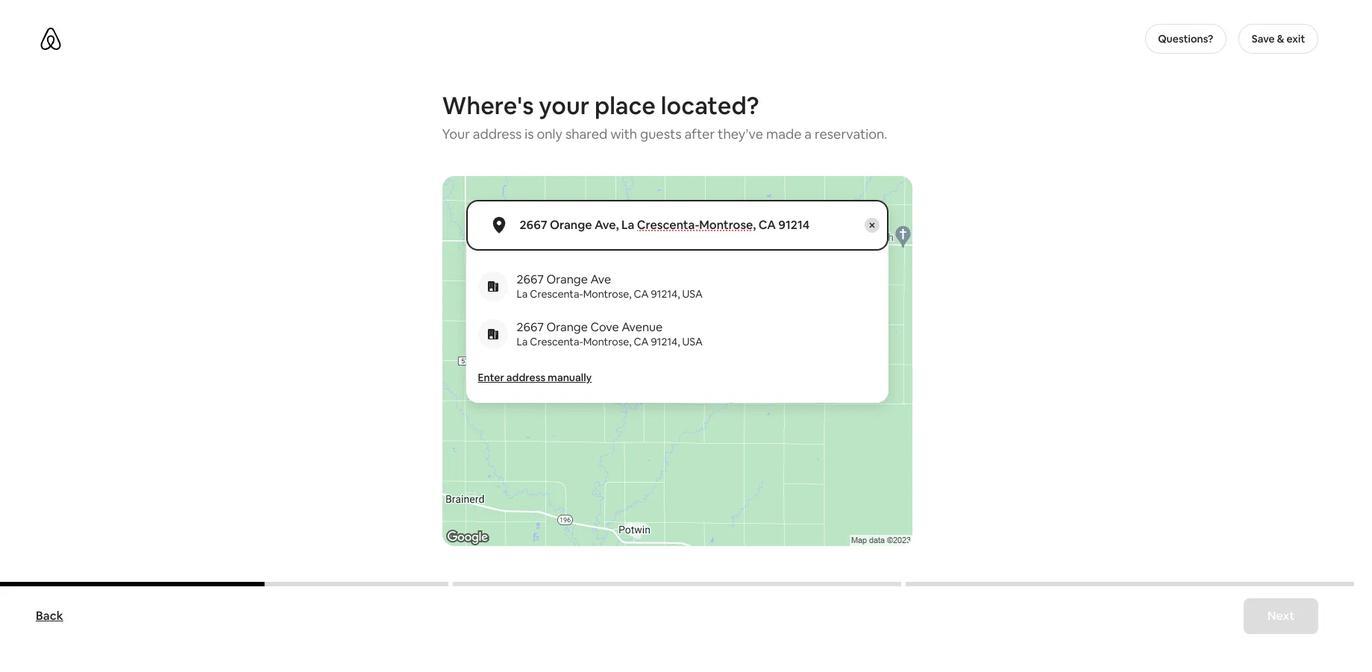 Task type: locate. For each thing, give the bounding box(es) containing it.
montrose, inside 2667 orange ave la crescenta-montrose, ca 91214, usa
[[583, 287, 631, 301]]

1 91214, from the top
[[651, 287, 680, 301]]

1 orange from the top
[[547, 272, 588, 287]]

2 orange from the top
[[547, 319, 588, 335]]

ca up avenue
[[634, 287, 649, 301]]

la
[[517, 287, 528, 301], [517, 335, 528, 348]]

usa up "2667 orange cove avenue" option
[[682, 287, 703, 301]]

1 2667 from the top
[[517, 272, 544, 287]]

after
[[685, 125, 715, 143]]

2667 up enter address manually
[[517, 319, 544, 335]]

2 usa from the top
[[682, 335, 703, 348]]

91214, inside 2667 orange ave la crescenta-montrose, ca 91214, usa
[[651, 287, 680, 301]]

crescenta-
[[530, 287, 583, 301], [530, 335, 583, 348]]

1 vertical spatial address
[[506, 371, 545, 384]]

2667 left "ave"
[[517, 272, 544, 287]]

91214,
[[651, 287, 680, 301], [651, 335, 680, 348]]

1 vertical spatial orange
[[547, 319, 588, 335]]

orange left the cove
[[547, 319, 588, 335]]

your
[[442, 125, 470, 143]]

0 vertical spatial montrose,
[[583, 287, 631, 301]]

2 montrose, from the top
[[583, 335, 631, 348]]

0 vertical spatial 91214,
[[651, 287, 680, 301]]

1 vertical spatial montrose,
[[583, 335, 631, 348]]

montrose, up manually
[[583, 335, 631, 348]]

guests
[[640, 125, 682, 143]]

91214, up enter address manually option
[[651, 335, 680, 348]]

ca right the cove
[[634, 335, 649, 348]]

save & exit button
[[1239, 24, 1318, 54]]

orange for cove
[[547, 319, 588, 335]]

crescenta- up manually
[[530, 335, 583, 348]]

next
[[1267, 608, 1294, 624]]

91214, up avenue
[[651, 287, 680, 301]]

0 vertical spatial address
[[473, 125, 522, 143]]

crescenta- left "ave"
[[530, 287, 583, 301]]

usa inside 2667 orange ave la crescenta-montrose, ca 91214, usa
[[682, 287, 703, 301]]

ave
[[590, 272, 611, 287]]

2667 orange ave option
[[466, 263, 888, 310]]

0 vertical spatial crescenta-
[[530, 287, 583, 301]]

1 usa from the top
[[682, 287, 703, 301]]

usa
[[682, 287, 703, 301], [682, 335, 703, 348]]

0 vertical spatial 2667
[[517, 272, 544, 287]]

clear search image
[[868, 222, 876, 229]]

usa up enter address manually option
[[682, 335, 703, 348]]

2 la from the top
[[517, 335, 528, 348]]

0 vertical spatial ca
[[634, 287, 649, 301]]

back
[[36, 608, 63, 624]]

a
[[805, 125, 812, 143]]

2667
[[517, 272, 544, 287], [517, 319, 544, 335]]

montrose, up the cove
[[583, 287, 631, 301]]

2 91214, from the top
[[651, 335, 680, 348]]

2 ca from the top
[[634, 335, 649, 348]]

1 la from the top
[[517, 287, 528, 301]]

orange inside 2667 orange cove avenue la crescenta-montrose, ca 91214, usa
[[547, 319, 588, 335]]

address
[[473, 125, 522, 143], [506, 371, 545, 384]]

1 montrose, from the top
[[583, 287, 631, 301]]

1 ca from the top
[[634, 287, 649, 301]]

orange inside 2667 orange ave la crescenta-montrose, ca 91214, usa
[[547, 272, 588, 287]]

0 vertical spatial orange
[[547, 272, 588, 287]]

montrose,
[[583, 287, 631, 301], [583, 335, 631, 348]]

address down where's
[[473, 125, 522, 143]]

1 vertical spatial crescenta-
[[530, 335, 583, 348]]

2667 for 2667 orange cove avenue
[[517, 319, 544, 335]]

0 vertical spatial la
[[517, 287, 528, 301]]

2 2667 from the top
[[517, 319, 544, 335]]

2667 orange cove avenue option
[[466, 310, 888, 358]]

2667 inside 2667 orange ave la crescenta-montrose, ca 91214, usa
[[517, 272, 544, 287]]

address inside option
[[506, 371, 545, 384]]

2 crescenta- from the top
[[530, 335, 583, 348]]

enter
[[478, 371, 504, 384]]

1 vertical spatial 2667
[[517, 319, 544, 335]]

1 crescenta- from the top
[[530, 287, 583, 301]]

montrose, inside 2667 orange cove avenue la crescenta-montrose, ca 91214, usa
[[583, 335, 631, 348]]

they've
[[718, 125, 763, 143]]

2667 inside 2667 orange cove avenue la crescenta-montrose, ca 91214, usa
[[517, 319, 544, 335]]

ca
[[634, 287, 649, 301], [634, 335, 649, 348]]

orange
[[547, 272, 588, 287], [547, 319, 588, 335]]

la inside 2667 orange ave la crescenta-montrose, ca 91214, usa
[[517, 287, 528, 301]]

1 vertical spatial 91214,
[[651, 335, 680, 348]]

1 vertical spatial ca
[[634, 335, 649, 348]]

1 vertical spatial usa
[[682, 335, 703, 348]]

address right enter
[[506, 371, 545, 384]]

orange for ave
[[547, 272, 588, 287]]

1 vertical spatial la
[[517, 335, 528, 348]]

address inside "where's your place located? your address is only shared with guests after they've made a reservation."
[[473, 125, 522, 143]]

your
[[539, 90, 589, 121]]

0 vertical spatial usa
[[682, 287, 703, 301]]

next button
[[1244, 598, 1318, 634]]

2667 orange ave la crescenta-montrose, ca 91214, usa
[[517, 272, 703, 301]]

where's
[[442, 90, 534, 121]]

questions? button
[[1145, 24, 1227, 54]]

orange left "ave"
[[547, 272, 588, 287]]



Task type: describe. For each thing, give the bounding box(es) containing it.
is
[[525, 125, 534, 143]]

&
[[1277, 32, 1284, 46]]

questions?
[[1158, 32, 1213, 46]]

enter address manually
[[478, 371, 592, 384]]

crescenta- inside 2667 orange ave la crescenta-montrose, ca 91214, usa
[[530, 287, 583, 301]]

located?
[[661, 90, 759, 121]]

Enter your address text field
[[520, 218, 858, 233]]

2667 for 2667 orange ave
[[517, 272, 544, 287]]

avenue
[[622, 319, 663, 335]]

reservation.
[[815, 125, 887, 143]]

usa inside 2667 orange cove avenue la crescenta-montrose, ca 91214, usa
[[682, 335, 703, 348]]

place
[[595, 90, 656, 121]]

2667 orange cove avenue la crescenta-montrose, ca 91214, usa
[[517, 319, 703, 348]]

exit
[[1287, 32, 1305, 46]]

made
[[766, 125, 802, 143]]

crescenta- inside 2667 orange cove avenue la crescenta-montrose, ca 91214, usa
[[530, 335, 583, 348]]

save & exit
[[1252, 32, 1305, 46]]

airbnb homepage image
[[39, 27, 63, 51]]

ca inside 2667 orange cove avenue la crescenta-montrose, ca 91214, usa
[[634, 335, 649, 348]]

where's your place located? your address is only shared with guests after they've made a reservation.
[[442, 90, 887, 143]]

la inside 2667 orange cove avenue la crescenta-montrose, ca 91214, usa
[[517, 335, 528, 348]]

with
[[610, 125, 637, 143]]

back button
[[28, 601, 71, 631]]

91214, inside 2667 orange cove avenue la crescenta-montrose, ca 91214, usa
[[651, 335, 680, 348]]

save
[[1252, 32, 1275, 46]]

ca inside 2667 orange ave la crescenta-montrose, ca 91214, usa
[[634, 287, 649, 301]]

search suggestions list box
[[466, 251, 888, 403]]

cove
[[590, 319, 619, 335]]

only
[[537, 125, 563, 143]]

manually
[[548, 371, 592, 384]]

enter address manually option
[[466, 358, 888, 403]]

shared
[[565, 125, 607, 143]]



Task type: vqa. For each thing, say whether or not it's contained in the screenshot.
myr in the bottom of the page
no



